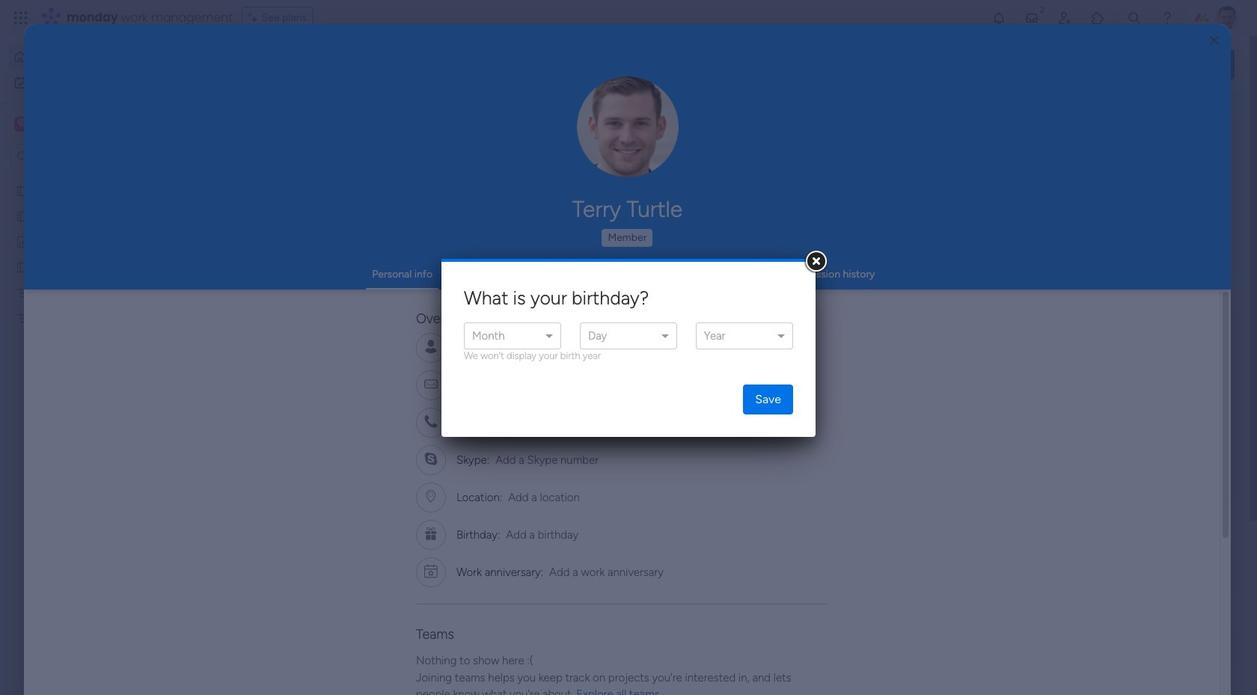 Task type: locate. For each thing, give the bounding box(es) containing it.
close image
[[1210, 35, 1219, 46]]

component image
[[250, 297, 263, 310]]

help center element
[[1010, 617, 1235, 677]]

public board image
[[16, 183, 30, 198], [16, 209, 30, 223], [16, 260, 30, 274], [250, 273, 266, 290]]

list box
[[0, 175, 191, 532]]

workspace image
[[17, 116, 27, 132]]

workspace image
[[14, 116, 29, 132]]

option
[[0, 177, 191, 180]]

templates image image
[[1024, 301, 1221, 404]]

public board image
[[495, 273, 511, 290]]

select product image
[[13, 10, 28, 25]]

terry turtle image
[[1215, 6, 1239, 30]]



Task type: vqa. For each thing, say whether or not it's contained in the screenshot.
Files for Files gallery
no



Task type: describe. For each thing, give the bounding box(es) containing it.
quick search results list box
[[231, 140, 974, 522]]

dapulse x slim image
[[1212, 109, 1230, 126]]

2 image
[[1036, 1, 1049, 18]]

help image
[[1160, 10, 1175, 25]]

public dashboard image
[[16, 234, 30, 248]]

monday marketplace image
[[1090, 10, 1105, 25]]

search everything image
[[1127, 10, 1142, 25]]

add to favorites image
[[444, 457, 459, 472]]

getting started element
[[1010, 545, 1235, 605]]

notifications image
[[991, 10, 1006, 25]]

component image
[[495, 297, 508, 310]]

see plans image
[[248, 10, 262, 26]]

copied! image
[[556, 342, 567, 353]]

add to favorites image
[[933, 274, 948, 288]]

update feed image
[[1024, 10, 1039, 25]]

invite members image
[[1057, 10, 1072, 25]]



